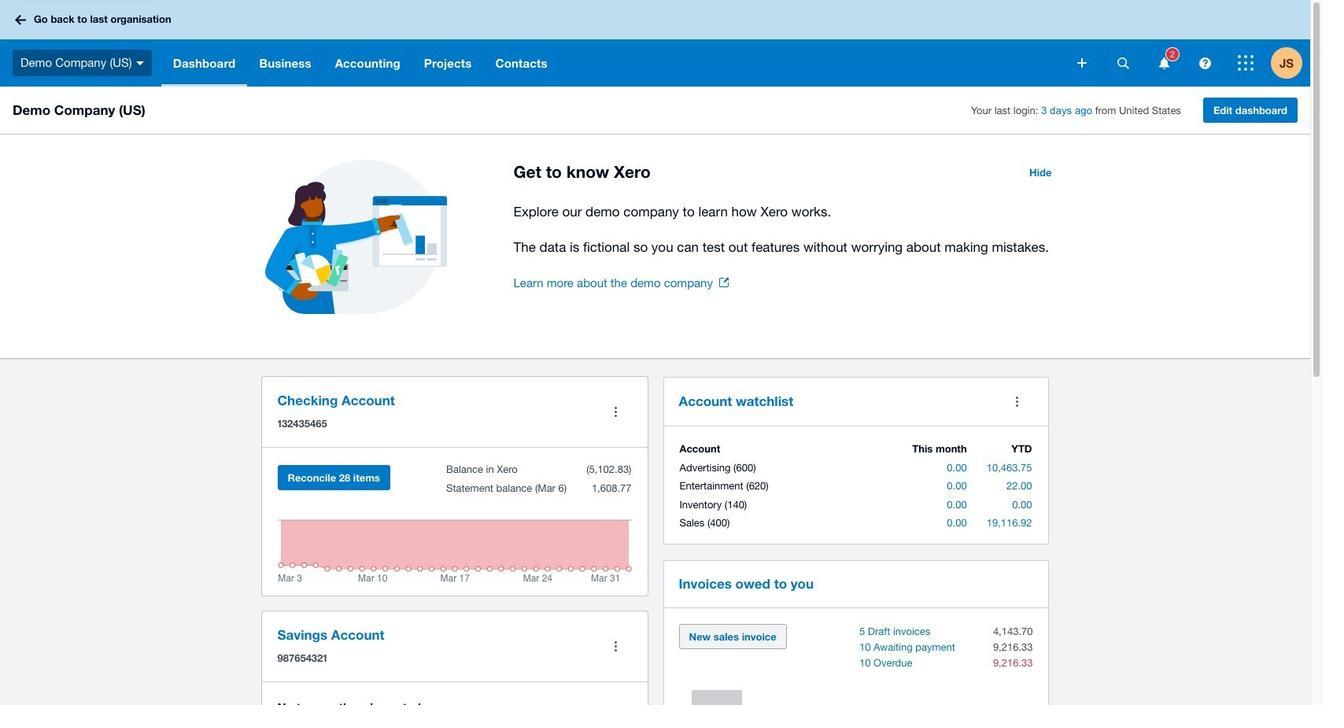 Task type: locate. For each thing, give the bounding box(es) containing it.
manage menu toggle image
[[600, 396, 632, 428]]

svg image
[[1238, 55, 1254, 71], [136, 61, 144, 65]]

intro banner body element
[[514, 201, 1061, 258]]

svg image
[[15, 15, 26, 25], [1117, 57, 1129, 69], [1159, 57, 1169, 69], [1199, 57, 1211, 69], [1077, 58, 1087, 68]]

accounts watchlist options image
[[1001, 386, 1033, 417]]

banner
[[0, 0, 1310, 87]]



Task type: describe. For each thing, give the bounding box(es) containing it.
0 horizontal spatial svg image
[[136, 61, 144, 65]]

1 horizontal spatial svg image
[[1238, 55, 1254, 71]]



Task type: vqa. For each thing, say whether or not it's contained in the screenshot.
intro banner body ELEMENT
yes



